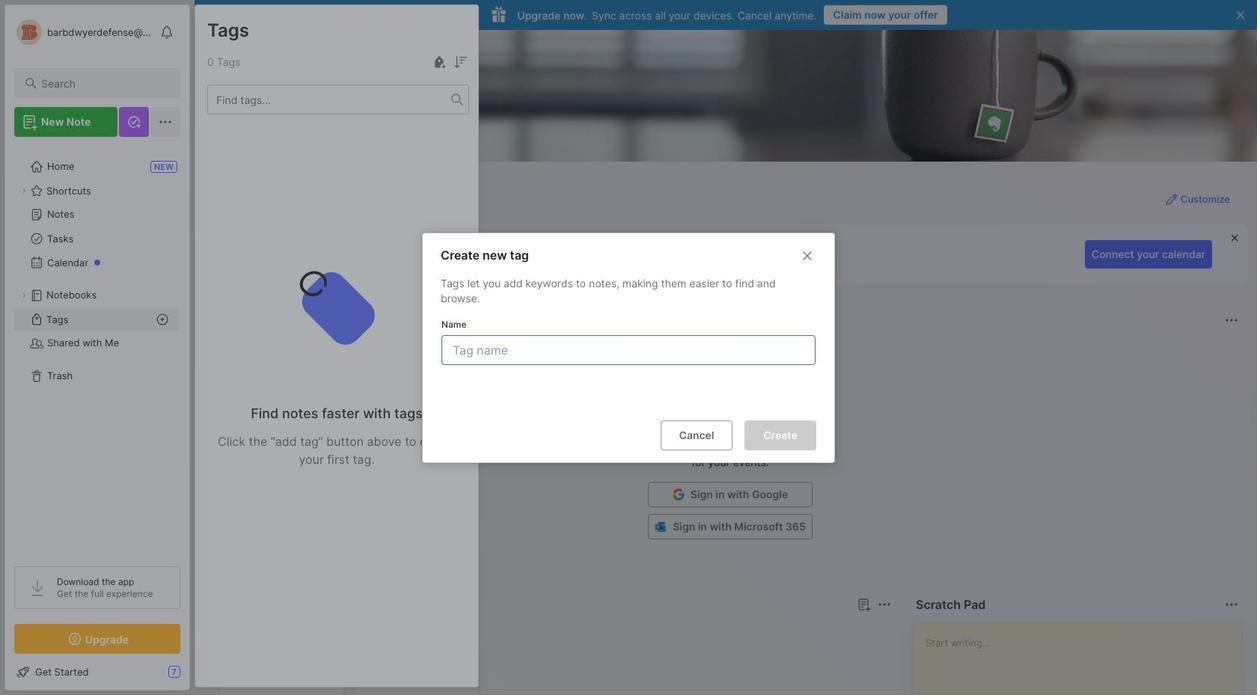 Task type: vqa. For each thing, say whether or not it's contained in the screenshot.
tab
yes



Task type: describe. For each thing, give the bounding box(es) containing it.
Find tags… text field
[[208, 89, 452, 110]]

Tag name text field
[[452, 336, 809, 364]]

main element
[[0, 0, 195, 696]]

none search field inside main element
[[41, 74, 167, 92]]

expand notebooks image
[[19, 291, 28, 300]]

create new tag image
[[431, 53, 449, 71]]



Task type: locate. For each thing, give the bounding box(es) containing it.
None search field
[[41, 74, 167, 92]]

row group
[[219, 650, 488, 696]]

tree
[[5, 146, 189, 553]]

Start writing… text field
[[926, 624, 1241, 696]]

Search text field
[[41, 76, 167, 91]]

tab
[[222, 623, 266, 641]]

close image
[[799, 247, 817, 265]]

tree inside main element
[[5, 146, 189, 553]]



